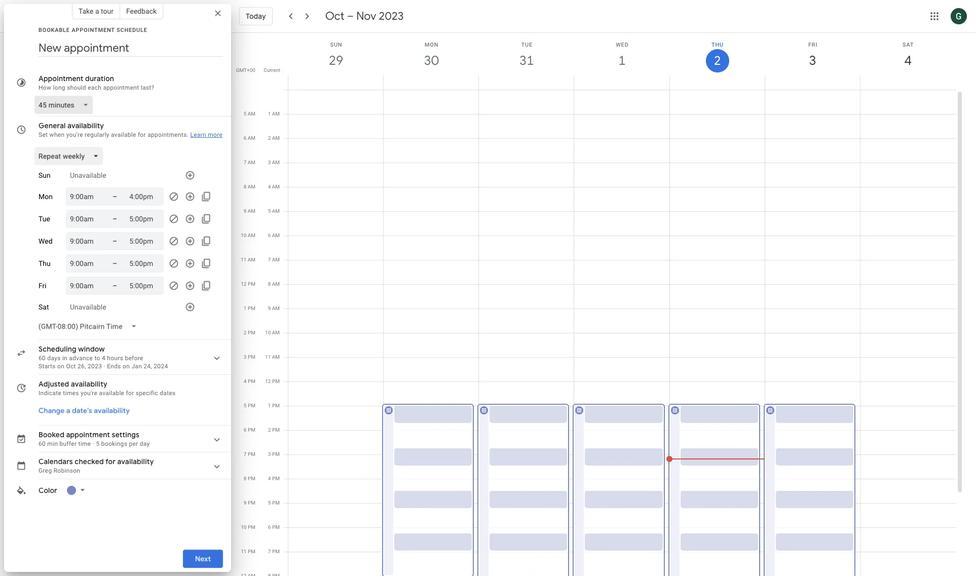 Task type: locate. For each thing, give the bounding box(es) containing it.
0 horizontal spatial 10 am
[[241, 233, 256, 238]]

tue inside the tue 31
[[522, 42, 533, 48]]

2 on from the left
[[123, 363, 130, 370]]

29
[[328, 52, 343, 69]]

2
[[714, 53, 721, 69], [268, 135, 271, 141], [244, 330, 247, 336], [268, 428, 271, 433]]

1 horizontal spatial 3 pm
[[268, 452, 280, 458]]

0 horizontal spatial 9 am
[[244, 208, 256, 214]]

availability down adjusted availability indicate times you're available for specific dates
[[94, 406, 130, 415]]

7 pm right 11 pm
[[268, 549, 280, 555]]

9 pm
[[244, 501, 256, 506]]

6 down '4 am'
[[268, 233, 271, 238]]

sun for sun
[[39, 171, 51, 180]]

0 horizontal spatial thu
[[39, 260, 51, 268]]

1 horizontal spatial tue
[[522, 42, 533, 48]]

1 horizontal spatial 11 am
[[265, 355, 280, 360]]

0 horizontal spatial wed
[[39, 237, 53, 246]]

0 vertical spatial appointment
[[103, 84, 139, 91]]

1 vertical spatial ·
[[93, 441, 94, 448]]

1 horizontal spatial 12 pm
[[265, 379, 280, 384]]

2023 down to
[[88, 363, 102, 370]]

8
[[244, 184, 247, 190], [268, 282, 271, 287], [244, 476, 247, 482]]

availability up regularly
[[68, 121, 104, 130]]

0 horizontal spatial tue
[[39, 215, 50, 223]]

you're right "when" at the left
[[66, 131, 83, 138]]

on left jan
[[123, 363, 130, 370]]

appointment down duration
[[103, 84, 139, 91]]

scheduling
[[39, 345, 76, 354]]

1 vertical spatial for
[[126, 390, 134, 397]]

1 horizontal spatial 8 am
[[268, 282, 280, 287]]

1 on from the left
[[57, 363, 65, 370]]

1 horizontal spatial a
[[95, 7, 99, 15]]

6 am down '4 am'
[[268, 233, 280, 238]]

buffer
[[60, 441, 77, 448]]

0 horizontal spatial fri
[[39, 282, 47, 290]]

0 vertical spatial fri
[[809, 42, 818, 48]]

0 horizontal spatial on
[[57, 363, 65, 370]]

learn
[[190, 131, 206, 138]]

0 horizontal spatial 1 pm
[[244, 306, 256, 311]]

1 horizontal spatial wed
[[616, 42, 629, 48]]

60
[[39, 355, 46, 362], [39, 441, 46, 448]]

appointment
[[103, 84, 139, 91], [66, 431, 110, 440]]

1 pm
[[244, 306, 256, 311], [268, 403, 280, 409]]

wed left start time on wednesdays text box
[[39, 237, 53, 246]]

you're for adjusted
[[81, 390, 98, 397]]

0 vertical spatial 10 am
[[241, 233, 256, 238]]

1 horizontal spatial 12
[[265, 379, 271, 384]]

friday, november 3 element
[[802, 49, 825, 73]]

4
[[905, 52, 912, 69], [268, 184, 271, 190], [102, 355, 106, 362], [244, 379, 247, 384], [268, 476, 271, 482]]

grid
[[235, 33, 965, 577]]

2 pm
[[244, 330, 256, 336], [268, 428, 280, 433]]

1 vertical spatial mon
[[39, 193, 53, 201]]

a inside button
[[66, 406, 70, 415]]

60 inside scheduling window 60 days in advance to 4 hours before starts on oct 26, 2023 · ends on jan 24, 2024
[[39, 355, 46, 362]]

2 inside thu 2
[[714, 53, 721, 69]]

checked
[[75, 458, 104, 467]]

0 horizontal spatial 2 pm
[[244, 330, 256, 336]]

None field
[[34, 96, 97, 114], [34, 147, 107, 165], [34, 318, 145, 336], [34, 96, 97, 114], [34, 147, 107, 165], [34, 318, 145, 336]]

mon up 30
[[425, 42, 439, 48]]

1 am
[[268, 111, 280, 117]]

7 am
[[244, 160, 256, 165], [268, 257, 280, 263]]

1 vertical spatial available
[[99, 390, 124, 397]]

for
[[138, 131, 146, 138], [126, 390, 134, 397], [106, 458, 116, 467]]

adjusted
[[39, 380, 69, 389]]

tue left start time on tuesdays text field
[[39, 215, 50, 223]]

1 60 from the top
[[39, 355, 46, 362]]

Start time on Thursdays text field
[[70, 258, 100, 270]]

1 horizontal spatial 9 am
[[268, 306, 280, 311]]

1 vertical spatial tue
[[39, 215, 50, 223]]

sun down the set
[[39, 171, 51, 180]]

available down ends
[[99, 390, 124, 397]]

3 cell from the left
[[478, 90, 575, 577]]

sat up "saturday, november 4" element
[[903, 42, 915, 48]]

10
[[241, 233, 247, 238], [265, 330, 271, 336], [241, 525, 247, 531]]

sat
[[903, 42, 915, 48], [39, 303, 49, 311]]

2023
[[379, 9, 404, 23], [88, 363, 102, 370]]

oct left nov
[[326, 9, 345, 23]]

adjusted availability indicate times you're available for specific dates
[[39, 380, 176, 397]]

10 am
[[241, 233, 256, 238], [265, 330, 280, 336]]

0 vertical spatial 11 am
[[241, 257, 256, 263]]

0 horizontal spatial sat
[[39, 303, 49, 311]]

gmt+00
[[236, 67, 256, 73]]

1 horizontal spatial 4 pm
[[268, 476, 280, 482]]

3 inside fri 3
[[809, 52, 816, 69]]

current
[[264, 67, 281, 73]]

a inside "button"
[[95, 7, 99, 15]]

oct down the in
[[66, 363, 76, 370]]

availability inside adjusted availability indicate times you're available for specific dates
[[71, 380, 108, 389]]

day
[[140, 441, 150, 448]]

0 vertical spatial available
[[111, 131, 136, 138]]

0 vertical spatial 8 am
[[244, 184, 256, 190]]

2 60 from the top
[[39, 441, 46, 448]]

3 column header
[[765, 33, 861, 90]]

0 vertical spatial thu
[[712, 42, 724, 48]]

1 vertical spatial 60
[[39, 441, 46, 448]]

4 cell from the left
[[573, 90, 670, 577]]

unavailable down start time on fridays text box
[[70, 303, 106, 311]]

Add title text field
[[39, 41, 223, 56]]

0 horizontal spatial sun
[[39, 171, 51, 180]]

29 column header
[[288, 33, 384, 90]]

1 horizontal spatial 2 pm
[[268, 428, 280, 433]]

2023 right nov
[[379, 9, 404, 23]]

thu up thursday, november 2, today element
[[712, 42, 724, 48]]

1 horizontal spatial thu
[[712, 42, 724, 48]]

fri 3
[[809, 42, 818, 69]]

–
[[347, 9, 354, 23], [113, 193, 117, 201], [113, 215, 117, 223], [113, 237, 117, 246], [113, 260, 117, 268], [113, 282, 117, 290]]

availability
[[68, 121, 104, 130], [71, 380, 108, 389], [94, 406, 130, 415], [117, 458, 154, 467]]

0 vertical spatial ·
[[104, 363, 105, 370]]

0 horizontal spatial 5 pm
[[244, 403, 256, 409]]

– left end time on fridays text field
[[113, 282, 117, 290]]

0 vertical spatial 4 pm
[[244, 379, 256, 384]]

0 horizontal spatial for
[[106, 458, 116, 467]]

2 am
[[268, 135, 280, 141]]

5 am left 1 am
[[244, 111, 256, 117]]

availability down 26,
[[71, 380, 108, 389]]

5 am
[[244, 111, 256, 117], [268, 208, 280, 214]]

60 inside booked appointment settings 60 min buffer time · 5 bookings per day
[[39, 441, 46, 448]]

1 cell from the left
[[289, 90, 384, 577]]

unavailable for sun
[[70, 171, 106, 180]]

days
[[47, 355, 61, 362]]

more
[[208, 131, 223, 138]]

ends
[[107, 363, 121, 370]]

Start time on Tuesdays text field
[[70, 213, 100, 225]]

– for fri
[[113, 282, 117, 290]]

1 vertical spatial 10 am
[[265, 330, 280, 336]]

7 pm up "8 pm"
[[244, 452, 256, 458]]

0 vertical spatial you're
[[66, 131, 83, 138]]

available right regularly
[[111, 131, 136, 138]]

for left specific
[[126, 390, 134, 397]]

0 horizontal spatial ·
[[93, 441, 94, 448]]

mon inside the mon 30
[[425, 42, 439, 48]]

0 vertical spatial 5 am
[[244, 111, 256, 117]]

– right start time on mondays text box
[[113, 193, 117, 201]]

0 vertical spatial 6 pm
[[244, 428, 256, 433]]

for inside general availability set when you're regularly available for appointments. learn more
[[138, 131, 146, 138]]

11 am
[[241, 257, 256, 263], [265, 355, 280, 360]]

appointments.
[[148, 131, 189, 138]]

31 column header
[[479, 33, 575, 90]]

1
[[618, 52, 626, 69], [268, 111, 271, 117], [244, 306, 247, 311], [268, 403, 271, 409]]

0 horizontal spatial 11 am
[[241, 257, 256, 263]]

12 pm
[[241, 282, 256, 287], [265, 379, 280, 384]]

0 horizontal spatial mon
[[39, 193, 53, 201]]

– right start time on tuesdays text field
[[113, 215, 117, 223]]

wed inside 1 column header
[[616, 42, 629, 48]]

1 vertical spatial fri
[[39, 282, 47, 290]]

24,
[[144, 363, 152, 370]]

12
[[241, 282, 247, 287], [265, 379, 271, 384]]

1 unavailable from the top
[[70, 171, 106, 180]]

– left nov
[[347, 9, 354, 23]]

a left the date's
[[66, 406, 70, 415]]

you're up change a date's availability button
[[81, 390, 98, 397]]

4 inside sat 4
[[905, 52, 912, 69]]

1 vertical spatial 7 pm
[[268, 549, 280, 555]]

· inside booked appointment settings 60 min buffer time · 5 bookings per day
[[93, 441, 94, 448]]

1 horizontal spatial on
[[123, 363, 130, 370]]

appointment inside the appointment duration how long should each appointment last?
[[103, 84, 139, 91]]

you're inside adjusted availability indicate times you're available for specific dates
[[81, 390, 98, 397]]

sun up 29
[[330, 42, 343, 48]]

thu inside the 2 column header
[[712, 42, 724, 48]]

0 vertical spatial sat
[[903, 42, 915, 48]]

specific
[[136, 390, 158, 397]]

thu for thu 2
[[712, 42, 724, 48]]

9
[[244, 208, 247, 214], [268, 306, 271, 311], [244, 501, 247, 506]]

row
[[284, 90, 957, 577]]

1 vertical spatial 10
[[265, 330, 271, 336]]

1 vertical spatial sat
[[39, 303, 49, 311]]

7 pm
[[244, 452, 256, 458], [268, 549, 280, 555]]

fri
[[809, 42, 818, 48], [39, 282, 47, 290]]

0 horizontal spatial 6 pm
[[244, 428, 256, 433]]

mon left start time on mondays text box
[[39, 193, 53, 201]]

wed for wed
[[39, 237, 53, 246]]

for left appointments.
[[138, 131, 146, 138]]

you're
[[66, 131, 83, 138], [81, 390, 98, 397]]

1 vertical spatial oct
[[66, 363, 76, 370]]

starts
[[39, 363, 56, 370]]

pm
[[248, 282, 256, 287], [248, 306, 256, 311], [248, 330, 256, 336], [248, 355, 256, 360], [248, 379, 256, 384], [272, 379, 280, 384], [248, 403, 256, 409], [272, 403, 280, 409], [248, 428, 256, 433], [272, 428, 280, 433], [248, 452, 256, 458], [272, 452, 280, 458], [248, 476, 256, 482], [272, 476, 280, 482], [248, 501, 256, 506], [272, 501, 280, 506], [248, 525, 256, 531], [272, 525, 280, 531], [248, 549, 256, 555], [272, 549, 280, 555]]

0 vertical spatial unavailable
[[70, 171, 106, 180]]

appointment inside booked appointment settings 60 min buffer time · 5 bookings per day
[[66, 431, 110, 440]]

9 am
[[244, 208, 256, 214], [268, 306, 280, 311]]

fri up friday, november 3 element
[[809, 42, 818, 48]]

window
[[78, 345, 105, 354]]

6 pm up "8 pm"
[[244, 428, 256, 433]]

End time on Wednesdays text field
[[129, 235, 160, 248]]

Start time on Wednesdays text field
[[70, 235, 100, 248]]

tue for tue
[[39, 215, 50, 223]]

you're for general
[[66, 131, 83, 138]]

End time on Mondays text field
[[129, 191, 160, 203]]

· left ends
[[104, 363, 105, 370]]

6
[[244, 135, 247, 141], [268, 233, 271, 238], [244, 428, 247, 433], [268, 525, 271, 531]]

1 horizontal spatial ·
[[104, 363, 105, 370]]

mon for mon
[[39, 193, 53, 201]]

1 vertical spatial appointment
[[66, 431, 110, 440]]

available inside adjusted availability indicate times you're available for specific dates
[[99, 390, 124, 397]]

fri inside 3 "column header"
[[809, 42, 818, 48]]

bookings
[[101, 441, 127, 448]]

3 pm
[[244, 355, 256, 360], [268, 452, 280, 458]]

for down bookings
[[106, 458, 116, 467]]

End time on Thursdays text field
[[129, 258, 160, 270]]

– left 'end time on thursdays' text box
[[113, 260, 117, 268]]

1 vertical spatial wed
[[39, 237, 53, 246]]

1 vertical spatial 5 am
[[268, 208, 280, 214]]

1 horizontal spatial 1 pm
[[268, 403, 280, 409]]

tue up 31 at the top right
[[522, 42, 533, 48]]

nov
[[357, 9, 377, 23]]

today
[[246, 12, 266, 21]]

5
[[244, 111, 247, 117], [268, 208, 271, 214], [244, 403, 247, 409], [96, 441, 100, 448], [268, 501, 271, 506]]

0 horizontal spatial a
[[66, 406, 70, 415]]

sun inside sun 29
[[330, 42, 343, 48]]

6 pm right 10 pm
[[268, 525, 280, 531]]

2024
[[154, 363, 168, 370]]

a for change
[[66, 406, 70, 415]]

sat up scheduling
[[39, 303, 49, 311]]

1 horizontal spatial fri
[[809, 42, 818, 48]]

wed up wednesday, november 1 element
[[616, 42, 629, 48]]

0 vertical spatial sun
[[330, 42, 343, 48]]

settings
[[112, 431, 140, 440]]

5 am down '4 am'
[[268, 208, 280, 214]]

2 unavailable from the top
[[70, 303, 106, 311]]

– right start time on wednesdays text box
[[113, 237, 117, 246]]

sat inside 4 column header
[[903, 42, 915, 48]]

31
[[519, 52, 534, 69]]

60 left min
[[39, 441, 46, 448]]

1 horizontal spatial mon
[[425, 42, 439, 48]]

60 up starts
[[39, 355, 46, 362]]

for inside calendars checked for availability greg robinson
[[106, 458, 116, 467]]

0 vertical spatial wed
[[616, 42, 629, 48]]

mon
[[425, 42, 439, 48], [39, 193, 53, 201]]

11
[[241, 257, 247, 263], [265, 355, 271, 360], [241, 549, 247, 555]]

Start time on Mondays text field
[[70, 191, 100, 203]]

– for wed
[[113, 237, 117, 246]]

you're inside general availability set when you're regularly available for appointments. learn more
[[66, 131, 83, 138]]

each
[[88, 84, 102, 91]]

7 cell from the left
[[861, 90, 957, 577]]

0 vertical spatial 7 pm
[[244, 452, 256, 458]]

cell
[[289, 90, 384, 577], [383, 90, 479, 577], [478, 90, 575, 577], [573, 90, 670, 577], [667, 90, 766, 577], [764, 90, 861, 577], [861, 90, 957, 577]]

1 horizontal spatial 2023
[[379, 9, 404, 23]]

2 vertical spatial for
[[106, 458, 116, 467]]

oct
[[326, 9, 345, 23], [66, 363, 76, 370]]

0 vertical spatial mon
[[425, 42, 439, 48]]

availability inside calendars checked for availability greg robinson
[[117, 458, 154, 467]]

1 vertical spatial 5 pm
[[268, 501, 280, 506]]

a
[[95, 7, 99, 15], [66, 406, 70, 415]]

thu
[[712, 42, 724, 48], [39, 260, 51, 268]]

· right the "time"
[[93, 441, 94, 448]]

availability down the "per"
[[117, 458, 154, 467]]

– for thu
[[113, 260, 117, 268]]

Start time on Fridays text field
[[70, 280, 100, 292]]

a left tour
[[95, 7, 99, 15]]

5 pm
[[244, 403, 256, 409], [268, 501, 280, 506]]

1 horizontal spatial for
[[126, 390, 134, 397]]

1 vertical spatial unavailable
[[70, 303, 106, 311]]

6 am left 2 am
[[244, 135, 256, 141]]

appointment up the "time"
[[66, 431, 110, 440]]

on down the in
[[57, 363, 65, 370]]

unavailable up start time on mondays text box
[[70, 171, 106, 180]]

0 horizontal spatial 12
[[241, 282, 247, 287]]

– for tue
[[113, 215, 117, 223]]

1 vertical spatial 11
[[265, 355, 271, 360]]

1 vertical spatial 9 am
[[268, 306, 280, 311]]

fri left start time on fridays text box
[[39, 282, 47, 290]]

last?
[[141, 84, 154, 91]]

saturday, november 4 element
[[897, 49, 921, 73]]

1 inside wed 1
[[618, 52, 626, 69]]

availability inside general availability set when you're regularly available for appointments. learn more
[[68, 121, 104, 130]]

thu left start time on thursdays text field
[[39, 260, 51, 268]]



Task type: vqa. For each thing, say whether or not it's contained in the screenshot.
'Tab List'
no



Task type: describe. For each thing, give the bounding box(es) containing it.
next button
[[183, 547, 223, 572]]

1 vertical spatial 8
[[268, 282, 271, 287]]

oct inside scheduling window 60 days in advance to 4 hours before starts on oct 26, 2023 · ends on jan 24, 2024
[[66, 363, 76, 370]]

in
[[62, 355, 67, 362]]

0 vertical spatial 8
[[244, 184, 247, 190]]

advance
[[69, 355, 93, 362]]

appointment duration how long should each appointment last?
[[39, 74, 154, 91]]

1 horizontal spatial 10 am
[[265, 330, 280, 336]]

sun for sun 29
[[330, 42, 343, 48]]

0 vertical spatial 3 pm
[[244, 355, 256, 360]]

robinson
[[54, 468, 80, 475]]

– for mon
[[113, 193, 117, 201]]

change
[[39, 406, 65, 415]]

sat for sat
[[39, 303, 49, 311]]

6 left 2 am
[[244, 135, 247, 141]]

4 inside scheduling window 60 days in advance to 4 hours before starts on oct 26, 2023 · ends on jan 24, 2024
[[102, 355, 106, 362]]

4 am
[[268, 184, 280, 190]]

0 horizontal spatial 8 am
[[244, 184, 256, 190]]

when
[[49, 131, 65, 138]]

2 vertical spatial 10
[[241, 525, 247, 531]]

color
[[39, 486, 57, 496]]

a for take
[[95, 7, 99, 15]]

to
[[95, 355, 100, 362]]

0 vertical spatial 12 pm
[[241, 282, 256, 287]]

take a tour button
[[72, 3, 120, 19]]

1 horizontal spatial 5 am
[[268, 208, 280, 214]]

0 vertical spatial 1 pm
[[244, 306, 256, 311]]

1 column header
[[574, 33, 670, 90]]

tue for tue 31
[[522, 42, 533, 48]]

jan
[[132, 363, 142, 370]]

wednesday, november 1 element
[[611, 49, 634, 73]]

fri for fri 3
[[809, 42, 818, 48]]

times
[[63, 390, 79, 397]]

4 column header
[[861, 33, 957, 90]]

bookable appointment schedule
[[39, 27, 148, 33]]

monday, october 30 element
[[420, 49, 443, 73]]

change a date's availability button
[[34, 402, 134, 420]]

thu for thu
[[39, 260, 51, 268]]

next
[[195, 555, 211, 564]]

· inside scheduling window 60 days in advance to 4 hours before starts on oct 26, 2023 · ends on jan 24, 2024
[[104, 363, 105, 370]]

wed 1
[[616, 42, 629, 69]]

per
[[129, 441, 138, 448]]

1 vertical spatial 9
[[268, 306, 271, 311]]

0 vertical spatial 9 am
[[244, 208, 256, 214]]

mon for mon 30
[[425, 42, 439, 48]]

oct – nov 2023
[[326, 9, 404, 23]]

feedback button
[[120, 3, 163, 19]]

booked appointment settings 60 min buffer time · 5 bookings per day
[[39, 431, 150, 448]]

take a tour
[[79, 7, 114, 15]]

duration
[[85, 74, 114, 83]]

30
[[424, 52, 438, 69]]

long
[[53, 84, 65, 91]]

0 vertical spatial 11
[[241, 257, 247, 263]]

scheduling window 60 days in advance to 4 hours before starts on oct 26, 2023 · ends on jan 24, 2024
[[39, 345, 168, 370]]

0 vertical spatial 9
[[244, 208, 247, 214]]

6 up "8 pm"
[[244, 428, 247, 433]]

date's
[[72, 406, 92, 415]]

2 column header
[[670, 33, 766, 90]]

greg
[[39, 468, 52, 475]]

tue 31
[[519, 42, 534, 69]]

appointment
[[39, 74, 83, 83]]

grid containing 29
[[235, 33, 965, 577]]

End time on Tuesdays text field
[[129, 213, 160, 225]]

3 am
[[268, 160, 280, 165]]

0 vertical spatial oct
[[326, 9, 345, 23]]

sat 4
[[903, 42, 915, 69]]

1 horizontal spatial 7 pm
[[268, 549, 280, 555]]

0 horizontal spatial 7 am
[[244, 160, 256, 165]]

0 horizontal spatial 7 pm
[[244, 452, 256, 458]]

tour
[[101, 7, 114, 15]]

feedback
[[126, 7, 157, 15]]

thursday, november 2, today element
[[706, 49, 730, 73]]

booked
[[39, 431, 64, 440]]

1 vertical spatial 1 pm
[[268, 403, 280, 409]]

dates
[[160, 390, 176, 397]]

1 vertical spatial 6 am
[[268, 233, 280, 238]]

0 vertical spatial 5 pm
[[244, 403, 256, 409]]

2 vertical spatial 8
[[244, 476, 247, 482]]

1 vertical spatial 11 am
[[265, 355, 280, 360]]

sun 29
[[328, 42, 343, 69]]

2 cell from the left
[[383, 90, 479, 577]]

1 vertical spatial 12
[[265, 379, 271, 384]]

tuesday, october 31 element
[[516, 49, 539, 73]]

1 vertical spatial 8 am
[[268, 282, 280, 287]]

1 vertical spatial 12 pm
[[265, 379, 280, 384]]

0 vertical spatial 12
[[241, 282, 247, 287]]

time
[[78, 441, 91, 448]]

8 pm
[[244, 476, 256, 482]]

2023 inside scheduling window 60 days in advance to 4 hours before starts on oct 26, 2023 · ends on jan 24, 2024
[[88, 363, 102, 370]]

10 pm
[[241, 525, 256, 531]]

indicate
[[39, 390, 61, 397]]

5 inside booked appointment settings 60 min buffer time · 5 bookings per day
[[96, 441, 100, 448]]

1 vertical spatial 6 pm
[[268, 525, 280, 531]]

2 vertical spatial 11
[[241, 549, 247, 555]]

min
[[47, 441, 58, 448]]

calendars checked for availability greg robinson
[[39, 458, 154, 475]]

0 vertical spatial 10
[[241, 233, 247, 238]]

sunday, october 29 element
[[325, 49, 348, 73]]

general availability set when you're regularly available for appointments. learn more
[[39, 121, 223, 138]]

thu 2
[[712, 42, 724, 69]]

1 vertical spatial 2 pm
[[268, 428, 280, 433]]

1 horizontal spatial 5 pm
[[268, 501, 280, 506]]

today button
[[239, 4, 273, 28]]

for inside adjusted availability indicate times you're available for specific dates
[[126, 390, 134, 397]]

take
[[79, 7, 94, 15]]

26,
[[78, 363, 86, 370]]

how
[[39, 84, 51, 91]]

general
[[39, 121, 66, 130]]

before
[[125, 355, 143, 362]]

change a date's availability
[[39, 406, 130, 415]]

0 vertical spatial 2 pm
[[244, 330, 256, 336]]

2 vertical spatial 9
[[244, 501, 247, 506]]

availability inside button
[[94, 406, 130, 415]]

5 cell from the left
[[667, 90, 766, 577]]

6 right 10 pm
[[268, 525, 271, 531]]

11 pm
[[241, 549, 256, 555]]

wed for wed 1
[[616, 42, 629, 48]]

sat for sat 4
[[903, 42, 915, 48]]

1 horizontal spatial 7 am
[[268, 257, 280, 263]]

appointment
[[72, 27, 115, 33]]

fri for fri
[[39, 282, 47, 290]]

should
[[67, 84, 86, 91]]

0 horizontal spatial 4 pm
[[244, 379, 256, 384]]

unavailable for sat
[[70, 303, 106, 311]]

calendars
[[39, 458, 73, 467]]

learn more link
[[190, 131, 223, 138]]

30 column header
[[384, 33, 479, 90]]

6 cell from the left
[[764, 90, 861, 577]]

End time on Fridays text field
[[129, 280, 160, 292]]

regularly
[[85, 131, 109, 138]]

bookable
[[39, 27, 70, 33]]

hours
[[107, 355, 123, 362]]

available inside general availability set when you're regularly available for appointments. learn more
[[111, 131, 136, 138]]

set
[[39, 131, 48, 138]]

mon 30
[[424, 42, 439, 69]]

schedule
[[117, 27, 148, 33]]

0 horizontal spatial 6 am
[[244, 135, 256, 141]]



